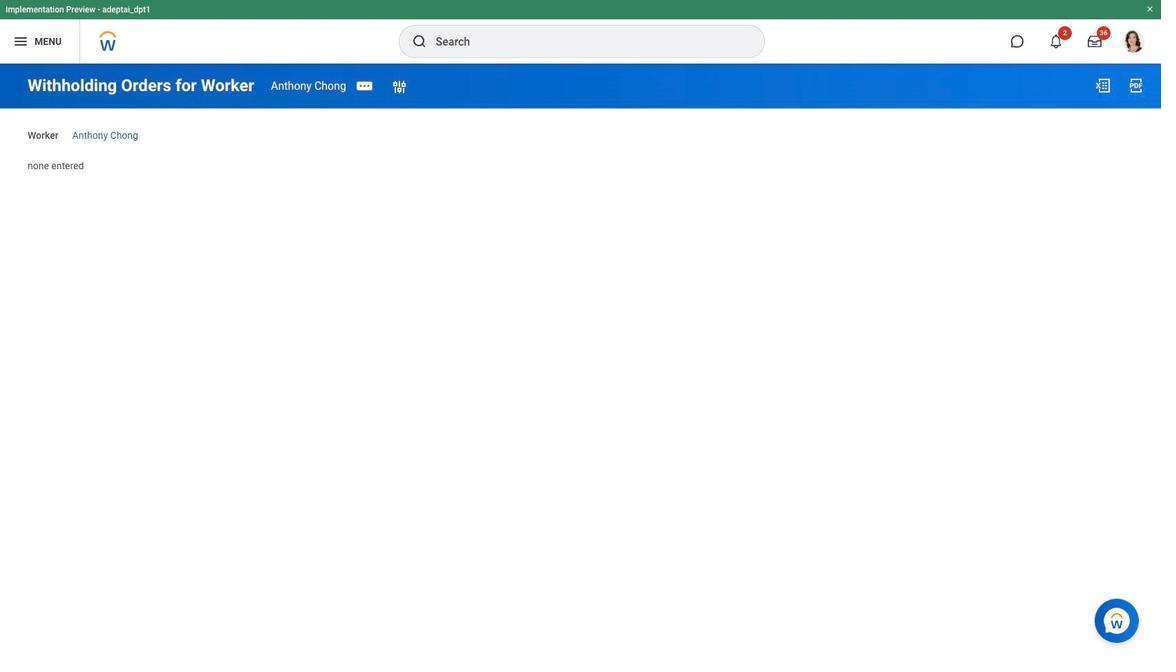 Task type: locate. For each thing, give the bounding box(es) containing it.
justify image
[[12, 33, 29, 50]]

search image
[[411, 33, 428, 50]]

main content
[[0, 64, 1162, 185]]

profile logan mcneil image
[[1123, 30, 1145, 55]]

Search Workday  search field
[[436, 26, 736, 57]]

view printable version (pdf) image
[[1128, 77, 1145, 94]]

banner
[[0, 0, 1162, 64]]



Task type: describe. For each thing, give the bounding box(es) containing it.
export to excel image
[[1095, 77, 1112, 94]]

close environment banner image
[[1146, 5, 1155, 13]]

notifications large image
[[1050, 35, 1063, 48]]

change selection image
[[391, 79, 408, 96]]

inbox large image
[[1088, 35, 1102, 48]]



Task type: vqa. For each thing, say whether or not it's contained in the screenshot.
banner
yes



